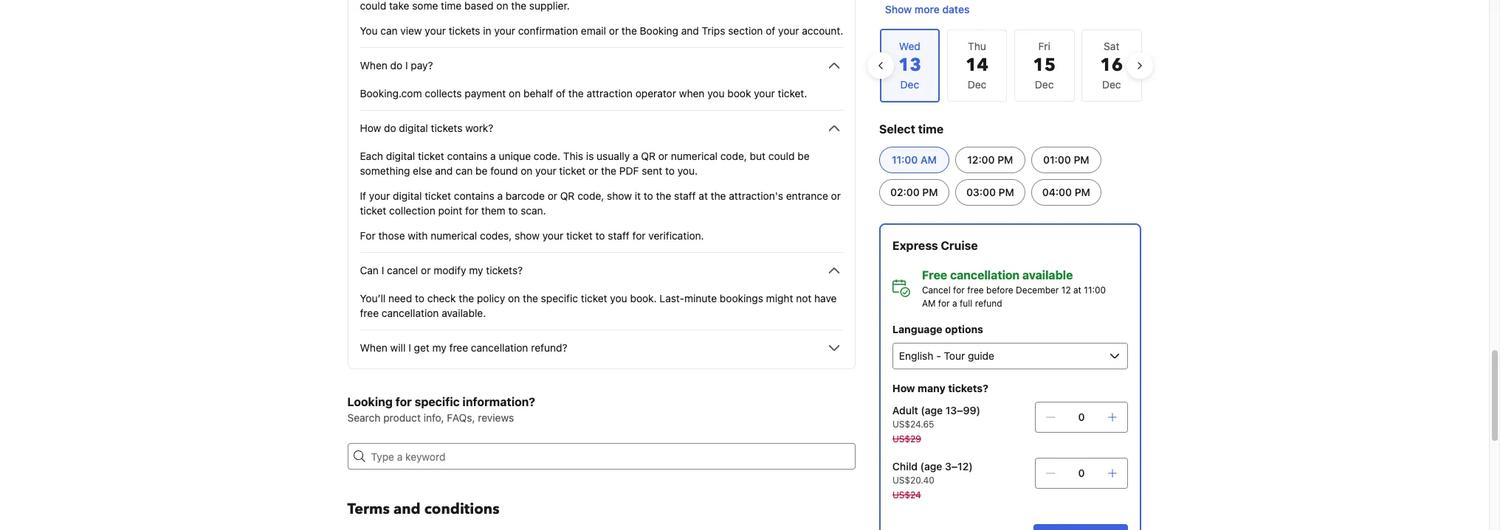 Task type: describe. For each thing, give the bounding box(es) containing it.
when do i pay?
[[360, 59, 433, 72]]

you.
[[678, 165, 698, 177]]

cancellation inside you'll need to check the policy on the specific ticket you book. last-minute bookings might not have free cancellation available.
[[382, 307, 439, 320]]

entrance
[[786, 190, 828, 202]]

more
[[915, 3, 940, 16]]

us$20.40
[[893, 476, 935, 487]]

11:00 am
[[892, 154, 937, 166]]

for down cancel
[[939, 298, 950, 309]]

specific inside looking for specific information? search product info, faqs, reviews
[[415, 396, 460, 409]]

each digital ticket contains a unique code. this is usually a qr or numerical code, but could be something else and can be found on your ticket or the pdf sent to you.
[[360, 150, 810, 177]]

show more dates button
[[880, 0, 976, 23]]

if your digital ticket contains a barcode or qr code, show it to the staff at the attraction's entrance or ticket collection point for them to scan.
[[360, 190, 841, 217]]

cancellation inside free cancellation available cancel for free before december 12 at 11:00 am for a full refund
[[951, 269, 1020, 282]]

at inside free cancellation available cancel for free before december 12 at 11:00 am for a full refund
[[1074, 285, 1082, 296]]

0 for child (age 3–12)
[[1079, 467, 1085, 480]]

0 horizontal spatial of
[[556, 87, 566, 100]]

if
[[360, 190, 366, 202]]

thu
[[968, 40, 986, 52]]

do for how
[[384, 122, 396, 134]]

04:00 pm
[[1043, 186, 1091, 199]]

email
[[581, 24, 606, 37]]

code, inside if your digital ticket contains a barcode or qr code, show it to the staff at the attraction's entrance or ticket collection point for them to scan.
[[578, 190, 604, 202]]

digital for your
[[393, 190, 422, 202]]

on inside you'll need to check the policy on the specific ticket you book. last-minute bookings might not have free cancellation available.
[[508, 292, 520, 305]]

3–12)
[[946, 461, 973, 473]]

free for free
[[968, 285, 984, 296]]

your inside if your digital ticket contains a barcode or qr code, show it to the staff at the attraction's entrance or ticket collection point for them to scan.
[[369, 190, 390, 202]]

bookings
[[720, 292, 763, 305]]

sat 16 dec
[[1100, 40, 1123, 91]]

numerical inside each digital ticket contains a unique code. this is usually a qr or numerical code, but could be something else and can be found on your ticket or the pdf sent to you.
[[671, 150, 718, 162]]

or up sent
[[659, 150, 668, 162]]

collection
[[389, 205, 435, 217]]

it
[[635, 190, 641, 202]]

faqs,
[[447, 412, 475, 425]]

pm for 03:00 pm
[[999, 186, 1015, 199]]

tickets? inside can i cancel or modify my tickets? dropdown button
[[486, 264, 523, 277]]

looking for specific information? search product info, faqs, reviews
[[347, 396, 535, 425]]

work?
[[465, 122, 494, 134]]

how do digital tickets work? button
[[360, 120, 844, 137]]

the left booking
[[622, 24, 637, 37]]

Type a keyword field
[[365, 444, 856, 470]]

or down the is
[[589, 165, 598, 177]]

available.
[[442, 307, 486, 320]]

cancel
[[387, 264, 418, 277]]

0 horizontal spatial 11:00
[[892, 154, 918, 166]]

ticket up "else"
[[418, 150, 444, 162]]

minute
[[685, 292, 717, 305]]

cruise
[[941, 239, 979, 253]]

terms
[[347, 500, 390, 520]]

i inside can i cancel or modify my tickets? dropdown button
[[382, 264, 384, 277]]

do for when
[[390, 59, 403, 72]]

0 vertical spatial am
[[921, 154, 937, 166]]

and inside each digital ticket contains a unique code. this is usually a qr or numerical code, but could be something else and can be found on your ticket or the pdf sent to you.
[[435, 165, 453, 177]]

us$24.65
[[893, 419, 935, 431]]

how do digital tickets work? element
[[360, 137, 844, 244]]

for inside if your digital ticket contains a barcode or qr code, show it to the staff at the attraction's entrance or ticket collection point for them to scan.
[[465, 205, 479, 217]]

your right in
[[494, 24, 515, 37]]

to down barcode
[[508, 205, 518, 217]]

or inside dropdown button
[[421, 264, 431, 277]]

0 vertical spatial tickets
[[449, 24, 480, 37]]

search
[[347, 412, 381, 425]]

(age for 13–99)
[[922, 405, 943, 417]]

attraction's
[[729, 190, 783, 202]]

sent
[[642, 165, 663, 177]]

03:00 pm
[[967, 186, 1015, 199]]

12:00
[[968, 154, 995, 166]]

to right it
[[644, 190, 653, 202]]

1 vertical spatial show
[[515, 230, 540, 242]]

codes,
[[480, 230, 512, 242]]

can inside each digital ticket contains a unique code. this is usually a qr or numerical code, but could be something else and can be found on your ticket or the pdf sent to you.
[[456, 165, 473, 177]]

contains inside if your digital ticket contains a barcode or qr code, show it to the staff at the attraction's entrance or ticket collection point for them to scan.
[[454, 190, 495, 202]]

express cruise
[[893, 239, 979, 253]]

scan.
[[521, 205, 546, 217]]

your down scan.
[[543, 230, 564, 242]]

how for how many tickets?
[[893, 383, 916, 395]]

12
[[1062, 285, 1072, 296]]

you can view your tickets in your confirmation email or the booking and trips section of your account.
[[360, 24, 844, 37]]

something
[[360, 165, 410, 177]]

0 vertical spatial be
[[798, 150, 810, 162]]

cancellation inside when will i get my free cancellation refund? dropdown button
[[471, 342, 528, 354]]

operator
[[636, 87, 676, 100]]

adult (age 13–99) us$24.65
[[893, 405, 981, 431]]

15
[[1033, 53, 1056, 78]]

express
[[893, 239, 939, 253]]

booking.com collects payment on behalf of the attraction operator when you book your ticket.
[[360, 87, 807, 100]]

ticket down this
[[559, 165, 586, 177]]

thu 14 dec
[[966, 40, 989, 91]]

specific inside you'll need to check the policy on the specific ticket you book. last-minute bookings might not have free cancellation available.
[[541, 292, 578, 305]]

to down if your digital ticket contains a barcode or qr code, show it to the staff at the attraction's entrance or ticket collection point for them to scan. at the top
[[596, 230, 605, 242]]

pay?
[[411, 59, 433, 72]]

you for ticket
[[610, 292, 627, 305]]

full
[[960, 298, 973, 309]]

pm for 02:00 pm
[[923, 186, 939, 199]]

december
[[1016, 285, 1060, 296]]

13–99)
[[946, 405, 981, 417]]

or right "email" at top
[[609, 24, 619, 37]]

found
[[490, 165, 518, 177]]

your left account. on the right top
[[778, 24, 799, 37]]

02:00 pm
[[891, 186, 939, 199]]

trips
[[702, 24, 725, 37]]

account.
[[802, 24, 844, 37]]

or right barcode
[[548, 190, 558, 202]]

can i cancel or modify my tickets? button
[[360, 262, 844, 280]]

code.
[[534, 150, 561, 162]]

payment
[[465, 87, 506, 100]]

i for will
[[409, 342, 411, 354]]

a up the pdf
[[633, 150, 638, 162]]

your right book
[[754, 87, 775, 100]]

when for when do i pay?
[[360, 59, 388, 72]]

qr inside each digital ticket contains a unique code. this is usually a qr or numerical code, but could be something else and can be found on your ticket or the pdf sent to you.
[[641, 150, 656, 162]]

how many tickets?
[[893, 383, 989, 395]]

dec for 15
[[1035, 78, 1054, 91]]

tickets inside how do digital tickets work? dropdown button
[[431, 122, 463, 134]]

will
[[390, 342, 406, 354]]

can
[[360, 264, 379, 277]]

a inside if your digital ticket contains a barcode or qr code, show it to the staff at the attraction's entrance or ticket collection point for them to scan.
[[497, 190, 503, 202]]

them
[[481, 205, 506, 217]]

ticket inside you'll need to check the policy on the specific ticket you book. last-minute bookings might not have free cancellation available.
[[581, 292, 607, 305]]

16
[[1100, 53, 1123, 78]]

free
[[923, 269, 948, 282]]

before
[[987, 285, 1014, 296]]

at inside if your digital ticket contains a barcode or qr code, show it to the staff at the attraction's entrance or ticket collection point for them to scan.
[[699, 190, 708, 202]]

else
[[413, 165, 432, 177]]

but
[[750, 150, 766, 162]]

barcode
[[506, 190, 545, 202]]

1 vertical spatial my
[[432, 342, 447, 354]]

free for when
[[449, 342, 468, 354]]



Task type: vqa. For each thing, say whether or not it's contained in the screenshot.
"debit" to the right
no



Task type: locate. For each thing, give the bounding box(es) containing it.
how do digital tickets work?
[[360, 122, 494, 134]]

free up full
[[968, 285, 984, 296]]

2 when from the top
[[360, 342, 388, 354]]

the down the usually
[[601, 165, 617, 177]]

staff down if your digital ticket contains a barcode or qr code, show it to the staff at the attraction's entrance or ticket collection point for them to scan. at the top
[[608, 230, 630, 242]]

pm for 04:00 pm
[[1075, 186, 1091, 199]]

11:00 right 12
[[1085, 285, 1107, 296]]

behalf
[[524, 87, 553, 100]]

0 vertical spatial at
[[699, 190, 708, 202]]

pm right the 02:00
[[923, 186, 939, 199]]

ticket
[[418, 150, 444, 162], [559, 165, 586, 177], [425, 190, 451, 202], [360, 205, 386, 217], [566, 230, 593, 242], [581, 292, 607, 305]]

0 vertical spatial 0
[[1079, 411, 1085, 424]]

1 vertical spatial when
[[360, 342, 388, 354]]

am inside free cancellation available cancel for free before december 12 at 11:00 am for a full refund
[[923, 298, 936, 309]]

0 horizontal spatial specific
[[415, 396, 460, 409]]

2 vertical spatial i
[[409, 342, 411, 354]]

0
[[1079, 411, 1085, 424], [1079, 467, 1085, 480]]

or right entrance at the top of page
[[831, 190, 841, 202]]

1 vertical spatial (age
[[921, 461, 943, 473]]

ticket down if your digital ticket contains a barcode or qr code, show it to the staff at the attraction's entrance or ticket collection point for them to scan. at the top
[[566, 230, 593, 242]]

when do i pay? button
[[360, 57, 844, 75]]

0 horizontal spatial cancellation
[[382, 307, 439, 320]]

with
[[408, 230, 428, 242]]

1 vertical spatial am
[[923, 298, 936, 309]]

sat
[[1104, 40, 1120, 52]]

do down booking.com
[[384, 122, 396, 134]]

1 vertical spatial staff
[[608, 230, 630, 242]]

the
[[622, 24, 637, 37], [569, 87, 584, 100], [601, 165, 617, 177], [656, 190, 671, 202], [711, 190, 726, 202], [459, 292, 474, 305], [523, 292, 538, 305]]

for right point
[[465, 205, 479, 217]]

for left verification.
[[633, 230, 646, 242]]

i inside when do i pay? dropdown button
[[405, 59, 408, 72]]

you left book.
[[610, 292, 627, 305]]

free down available.
[[449, 342, 468, 354]]

0 vertical spatial free
[[968, 285, 984, 296]]

0 vertical spatial 11:00
[[892, 154, 918, 166]]

show left it
[[607, 190, 632, 202]]

1 vertical spatial contains
[[454, 190, 495, 202]]

on right the policy
[[508, 292, 520, 305]]

dec inside the thu 14 dec
[[968, 78, 987, 91]]

the inside each digital ticket contains a unique code. this is usually a qr or numerical code, but could be something else and can be found on your ticket or the pdf sent to you.
[[601, 165, 617, 177]]

you left book
[[708, 87, 725, 100]]

2 horizontal spatial and
[[681, 24, 699, 37]]

0 horizontal spatial be
[[476, 165, 488, 177]]

at
[[699, 190, 708, 202], [1074, 285, 1082, 296]]

dec down 15
[[1035, 78, 1054, 91]]

0 vertical spatial numerical
[[671, 150, 718, 162]]

(age up the us$20.40
[[921, 461, 943, 473]]

tickets left 'work?'
[[431, 122, 463, 134]]

1 when from the top
[[360, 59, 388, 72]]

dec down the 16
[[1103, 78, 1121, 91]]

when left will
[[360, 342, 388, 354]]

11:00 inside free cancellation available cancel for free before december 12 at 11:00 am for a full refund
[[1085, 285, 1107, 296]]

options
[[946, 323, 984, 336]]

do left pay?
[[390, 59, 403, 72]]

looking
[[347, 396, 393, 409]]

available
[[1023, 269, 1074, 282]]

for up product
[[396, 396, 412, 409]]

0 vertical spatial can
[[380, 24, 398, 37]]

0 vertical spatial staff
[[674, 190, 696, 202]]

show more dates
[[886, 3, 970, 16]]

your inside each digital ticket contains a unique code. this is usually a qr or numerical code, but could be something else and can be found on your ticket or the pdf sent to you.
[[535, 165, 557, 177]]

1 horizontal spatial be
[[798, 150, 810, 162]]

pm
[[998, 154, 1014, 166], [1074, 154, 1090, 166], [923, 186, 939, 199], [999, 186, 1015, 199], [1075, 186, 1091, 199]]

ticket down can i cancel or modify my tickets? dropdown button
[[581, 292, 607, 305]]

1 horizontal spatial cancellation
[[471, 342, 528, 354]]

can left found
[[456, 165, 473, 177]]

free down you'll
[[360, 307, 379, 320]]

be left found
[[476, 165, 488, 177]]

not
[[796, 292, 812, 305]]

a inside free cancellation available cancel for free before december 12 at 11:00 am for a full refund
[[953, 298, 958, 309]]

1 vertical spatial free
[[360, 307, 379, 320]]

2 horizontal spatial cancellation
[[951, 269, 1020, 282]]

of
[[766, 24, 776, 37], [556, 87, 566, 100]]

1 0 from the top
[[1079, 411, 1085, 424]]

11:00
[[892, 154, 918, 166], [1085, 285, 1107, 296]]

0 horizontal spatial at
[[699, 190, 708, 202]]

digital up 'collection'
[[393, 190, 422, 202]]

specific
[[541, 292, 578, 305], [415, 396, 460, 409]]

free inside dropdown button
[[449, 342, 468, 354]]

1 horizontal spatial free
[[449, 342, 468, 354]]

do inside dropdown button
[[390, 59, 403, 72]]

digital inside if your digital ticket contains a barcode or qr code, show it to the staff at the attraction's entrance or ticket collection point for them to scan.
[[393, 190, 422, 202]]

cancel
[[923, 285, 951, 296]]

tickets left in
[[449, 24, 480, 37]]

code, inside each digital ticket contains a unique code. this is usually a qr or numerical code, but could be something else and can be found on your ticket or the pdf sent to you.
[[720, 150, 747, 162]]

i inside when will i get my free cancellation refund? dropdown button
[[409, 342, 411, 354]]

on down unique
[[521, 165, 533, 177]]

on inside each digital ticket contains a unique code. this is usually a qr or numerical code, but could be something else and can be found on your ticket or the pdf sent to you.
[[521, 165, 533, 177]]

(age inside child (age 3–12) us$20.40
[[921, 461, 943, 473]]

1 (age from the top
[[922, 405, 943, 417]]

unique
[[499, 150, 531, 162]]

product
[[383, 412, 421, 425]]

0 vertical spatial code,
[[720, 150, 747, 162]]

3 dec from the left
[[1103, 78, 1121, 91]]

of right the behalf
[[556, 87, 566, 100]]

1 horizontal spatial 11:00
[[1085, 285, 1107, 296]]

your right view
[[425, 24, 446, 37]]

ticket down if
[[360, 205, 386, 217]]

be right could
[[798, 150, 810, 162]]

a left full
[[953, 298, 958, 309]]

1 horizontal spatial i
[[405, 59, 408, 72]]

select
[[880, 123, 916, 136]]

when inside when will i get my free cancellation refund? dropdown button
[[360, 342, 388, 354]]

1 horizontal spatial of
[[766, 24, 776, 37]]

0 horizontal spatial you
[[610, 292, 627, 305]]

02:00
[[891, 186, 920, 199]]

on left the behalf
[[509, 87, 521, 100]]

have
[[815, 292, 837, 305]]

0 horizontal spatial my
[[432, 342, 447, 354]]

11:00 down select time
[[892, 154, 918, 166]]

i right can
[[382, 264, 384, 277]]

(age for 3–12)
[[921, 461, 943, 473]]

1 vertical spatial tickets?
[[949, 383, 989, 395]]

when up booking.com
[[360, 59, 388, 72]]

0 horizontal spatial can
[[380, 24, 398, 37]]

and
[[681, 24, 699, 37], [435, 165, 453, 177], [394, 500, 421, 520]]

0 horizontal spatial code,
[[578, 190, 604, 202]]

0 horizontal spatial tickets?
[[486, 264, 523, 277]]

how up adult in the right bottom of the page
[[893, 383, 916, 395]]

1 horizontal spatial my
[[469, 264, 483, 277]]

0 vertical spatial show
[[607, 190, 632, 202]]

1 horizontal spatial how
[[893, 383, 916, 395]]

information?
[[463, 396, 535, 409]]

my right get
[[432, 342, 447, 354]]

view
[[400, 24, 422, 37]]

numerical down point
[[431, 230, 477, 242]]

0 horizontal spatial i
[[382, 264, 384, 277]]

policy
[[477, 292, 505, 305]]

region containing 14
[[868, 23, 1154, 109]]

need
[[388, 292, 412, 305]]

numerical
[[671, 150, 718, 162], [431, 230, 477, 242]]

am
[[921, 154, 937, 166], [923, 298, 936, 309]]

time
[[919, 123, 944, 136]]

collects
[[425, 87, 462, 100]]

usually
[[597, 150, 630, 162]]

show
[[607, 190, 632, 202], [515, 230, 540, 242]]

1 horizontal spatial can
[[456, 165, 473, 177]]

03:00
[[967, 186, 996, 199]]

numerical up you.
[[671, 150, 718, 162]]

01:00
[[1044, 154, 1072, 166]]

my right modify
[[469, 264, 483, 277]]

1 horizontal spatial staff
[[674, 190, 696, 202]]

digital inside each digital ticket contains a unique code. this is usually a qr or numerical code, but could be something else and can be found on your ticket or the pdf sent to you.
[[386, 150, 415, 162]]

can i cancel or modify my tickets?
[[360, 264, 523, 277]]

for those with numerical codes, show your ticket to staff for verification.
[[360, 230, 704, 242]]

2 dec from the left
[[1035, 78, 1054, 91]]

info,
[[424, 412, 444, 425]]

1 vertical spatial how
[[893, 383, 916, 395]]

tickets? up the policy
[[486, 264, 523, 277]]

dec
[[968, 78, 987, 91], [1035, 78, 1054, 91], [1103, 78, 1121, 91]]

us$24
[[893, 490, 922, 501]]

a up found
[[490, 150, 496, 162]]

or
[[609, 24, 619, 37], [659, 150, 668, 162], [589, 165, 598, 177], [548, 190, 558, 202], [831, 190, 841, 202], [421, 264, 431, 277]]

how inside dropdown button
[[360, 122, 381, 134]]

book
[[728, 87, 751, 100]]

0 for adult (age 13–99)
[[1079, 411, 1085, 424]]

show
[[886, 3, 913, 16]]

to right need
[[415, 292, 425, 305]]

1 vertical spatial 0
[[1079, 467, 1085, 480]]

1 horizontal spatial code,
[[720, 150, 747, 162]]

1 vertical spatial cancellation
[[382, 307, 439, 320]]

0 horizontal spatial show
[[515, 230, 540, 242]]

0 vertical spatial my
[[469, 264, 483, 277]]

pm for 01:00 pm
[[1074, 154, 1090, 166]]

0 vertical spatial you
[[708, 87, 725, 100]]

0 vertical spatial cancellation
[[951, 269, 1020, 282]]

how
[[360, 122, 381, 134], [893, 383, 916, 395]]

contains up the them
[[454, 190, 495, 202]]

cancellation left refund?
[[471, 342, 528, 354]]

1 vertical spatial do
[[384, 122, 396, 134]]

for
[[465, 205, 479, 217], [633, 230, 646, 242], [954, 285, 965, 296], [939, 298, 950, 309], [396, 396, 412, 409]]

show inside if your digital ticket contains a barcode or qr code, show it to the staff at the attraction's entrance or ticket collection point for them to scan.
[[607, 190, 632, 202]]

the up available.
[[459, 292, 474, 305]]

and right terms
[[394, 500, 421, 520]]

1 vertical spatial you
[[610, 292, 627, 305]]

staff down you.
[[674, 190, 696, 202]]

contains down 'work?'
[[447, 150, 488, 162]]

1 vertical spatial code,
[[578, 190, 604, 202]]

pm for 12:00 pm
[[998, 154, 1014, 166]]

terms and conditions
[[347, 500, 500, 520]]

check
[[427, 292, 456, 305]]

last-
[[660, 292, 685, 305]]

you'll need to check the policy on the specific ticket you book. last-minute bookings might not have free cancellation available.
[[360, 292, 837, 320]]

dec down 14
[[968, 78, 987, 91]]

digital for do
[[399, 122, 428, 134]]

digital
[[399, 122, 428, 134], [386, 150, 415, 162], [393, 190, 422, 202]]

refund?
[[531, 342, 567, 354]]

2 vertical spatial and
[[394, 500, 421, 520]]

2 vertical spatial on
[[508, 292, 520, 305]]

the left attraction's
[[711, 190, 726, 202]]

0 horizontal spatial staff
[[608, 230, 630, 242]]

when
[[679, 87, 705, 100]]

0 horizontal spatial dec
[[968, 78, 987, 91]]

you inside you'll need to check the policy on the specific ticket you book. last-minute bookings might not have free cancellation available.
[[610, 292, 627, 305]]

at up verification.
[[699, 190, 708, 202]]

when inside when do i pay? dropdown button
[[360, 59, 388, 72]]

2 (age from the top
[[921, 461, 943, 473]]

code,
[[720, 150, 747, 162], [578, 190, 604, 202]]

0 horizontal spatial how
[[360, 122, 381, 134]]

and left trips
[[681, 24, 699, 37]]

fri 15 dec
[[1033, 40, 1056, 91]]

0 vertical spatial contains
[[447, 150, 488, 162]]

a
[[490, 150, 496, 162], [633, 150, 638, 162], [497, 190, 503, 202], [953, 298, 958, 309]]

i left pay?
[[405, 59, 408, 72]]

fri
[[1039, 40, 1051, 52]]

cancellation up before
[[951, 269, 1020, 282]]

0 vertical spatial qr
[[641, 150, 656, 162]]

qr inside if your digital ticket contains a barcode or qr code, show it to the staff at the attraction's entrance or ticket collection point for them to scan.
[[560, 190, 575, 202]]

us$29
[[893, 434, 922, 445]]

this
[[563, 150, 583, 162]]

2 vertical spatial digital
[[393, 190, 422, 202]]

2 horizontal spatial i
[[409, 342, 411, 354]]

you for when
[[708, 87, 725, 100]]

pm right "03:00" in the top right of the page
[[999, 186, 1015, 199]]

child
[[893, 461, 918, 473]]

12:00 pm
[[968, 154, 1014, 166]]

1 horizontal spatial show
[[607, 190, 632, 202]]

attraction
[[587, 87, 633, 100]]

0 vertical spatial (age
[[922, 405, 943, 417]]

0 horizontal spatial and
[[394, 500, 421, 520]]

specific down can i cancel or modify my tickets? dropdown button
[[541, 292, 578, 305]]

0 vertical spatial specific
[[541, 292, 578, 305]]

(age inside adult (age 13–99) us$24.65
[[922, 405, 943, 417]]

to inside each digital ticket contains a unique code. this is usually a qr or numerical code, but could be something else and can be found on your ticket or the pdf sent to you.
[[665, 165, 675, 177]]

when will i get my free cancellation refund? button
[[360, 340, 844, 357]]

code, left but
[[720, 150, 747, 162]]

qr up sent
[[641, 150, 656, 162]]

1 horizontal spatial specific
[[541, 292, 578, 305]]

0 vertical spatial and
[[681, 24, 699, 37]]

the right the policy
[[523, 292, 538, 305]]

1 horizontal spatial numerical
[[671, 150, 718, 162]]

2 vertical spatial free
[[449, 342, 468, 354]]

specific up the info, on the bottom
[[415, 396, 460, 409]]

be
[[798, 150, 810, 162], [476, 165, 488, 177]]

0 vertical spatial do
[[390, 59, 403, 72]]

1 vertical spatial of
[[556, 87, 566, 100]]

tickets? up 13–99)
[[949, 383, 989, 395]]

pm right 04:00
[[1075, 186, 1091, 199]]

your right if
[[369, 190, 390, 202]]

1 vertical spatial numerical
[[431, 230, 477, 242]]

dec for 14
[[968, 78, 987, 91]]

when for when will i get my free cancellation refund?
[[360, 342, 388, 354]]

how for how do digital tickets work?
[[360, 122, 381, 134]]

1 vertical spatial qr
[[560, 190, 575, 202]]

0 horizontal spatial numerical
[[431, 230, 477, 242]]

1 vertical spatial specific
[[415, 396, 460, 409]]

0 vertical spatial digital
[[399, 122, 428, 134]]

1 horizontal spatial tickets?
[[949, 383, 989, 395]]

get
[[414, 342, 430, 354]]

for inside looking for specific information? search product info, faqs, reviews
[[396, 396, 412, 409]]

to inside you'll need to check the policy on the specific ticket you book. last-minute bookings might not have free cancellation available.
[[415, 292, 425, 305]]

reviews
[[478, 412, 514, 425]]

1 horizontal spatial dec
[[1035, 78, 1054, 91]]

conditions
[[424, 500, 500, 520]]

your down code.
[[535, 165, 557, 177]]

0 vertical spatial of
[[766, 24, 776, 37]]

1 vertical spatial digital
[[386, 150, 415, 162]]

0 horizontal spatial free
[[360, 307, 379, 320]]

tickets?
[[486, 264, 523, 277], [949, 383, 989, 395]]

1 horizontal spatial and
[[435, 165, 453, 177]]

pm right 12:00
[[998, 154, 1014, 166]]

in
[[483, 24, 492, 37]]

free cancellation available cancel for free before december 12 at 11:00 am for a full refund
[[923, 269, 1107, 309]]

section
[[728, 24, 763, 37]]

2 0 from the top
[[1079, 467, 1085, 480]]

show down scan.
[[515, 230, 540, 242]]

for up full
[[954, 285, 965, 296]]

am down "time"
[[921, 154, 937, 166]]

can right "you"
[[380, 24, 398, 37]]

dec for 16
[[1103, 78, 1121, 91]]

free inside free cancellation available cancel for free before december 12 at 11:00 am for a full refund
[[968, 285, 984, 296]]

dec inside sat 16 dec
[[1103, 78, 1121, 91]]

1 vertical spatial can
[[456, 165, 473, 177]]

to left you.
[[665, 165, 675, 177]]

0 vertical spatial i
[[405, 59, 408, 72]]

2 vertical spatial cancellation
[[471, 342, 528, 354]]

free inside you'll need to check the policy on the specific ticket you book. last-minute bookings might not have free cancellation available.
[[360, 307, 379, 320]]

dec inside fri 15 dec
[[1035, 78, 1054, 91]]

the left attraction
[[569, 87, 584, 100]]

each
[[360, 150, 383, 162]]

a up the them
[[497, 190, 503, 202]]

1 horizontal spatial at
[[1074, 285, 1082, 296]]

1 horizontal spatial qr
[[641, 150, 656, 162]]

booking
[[640, 24, 679, 37]]

digital down booking.com
[[399, 122, 428, 134]]

digital inside dropdown button
[[399, 122, 428, 134]]

ticket up point
[[425, 190, 451, 202]]

0 horizontal spatial qr
[[560, 190, 575, 202]]

staff inside if your digital ticket contains a barcode or qr code, show it to the staff at the attraction's entrance or ticket collection point for them to scan.
[[674, 190, 696, 202]]

select time
[[880, 123, 944, 136]]

i for do
[[405, 59, 408, 72]]

confirmation
[[518, 24, 578, 37]]

cancellation down need
[[382, 307, 439, 320]]

region
[[868, 23, 1154, 109]]

0 vertical spatial when
[[360, 59, 388, 72]]

1 vertical spatial i
[[382, 264, 384, 277]]

contains inside each digital ticket contains a unique code. this is usually a qr or numerical code, but could be something else and can be found on your ticket or the pdf sent to you.
[[447, 150, 488, 162]]

0 vertical spatial how
[[360, 122, 381, 134]]

and right "else"
[[435, 165, 453, 177]]

or right cancel
[[421, 264, 431, 277]]

do inside dropdown button
[[384, 122, 396, 134]]

2 horizontal spatial free
[[968, 285, 984, 296]]

1 vertical spatial tickets
[[431, 122, 463, 134]]

you
[[360, 24, 378, 37]]

those
[[378, 230, 405, 242]]

dates
[[943, 3, 970, 16]]

1 vertical spatial at
[[1074, 285, 1082, 296]]

qr down each digital ticket contains a unique code. this is usually a qr or numerical code, but could be something else and can be found on your ticket or the pdf sent to you.
[[560, 190, 575, 202]]

am down cancel
[[923, 298, 936, 309]]

1 dec from the left
[[968, 78, 987, 91]]

the right it
[[656, 190, 671, 202]]

0 vertical spatial on
[[509, 87, 521, 100]]

ticket.
[[778, 87, 807, 100]]

1 vertical spatial and
[[435, 165, 453, 177]]

of right the section
[[766, 24, 776, 37]]



